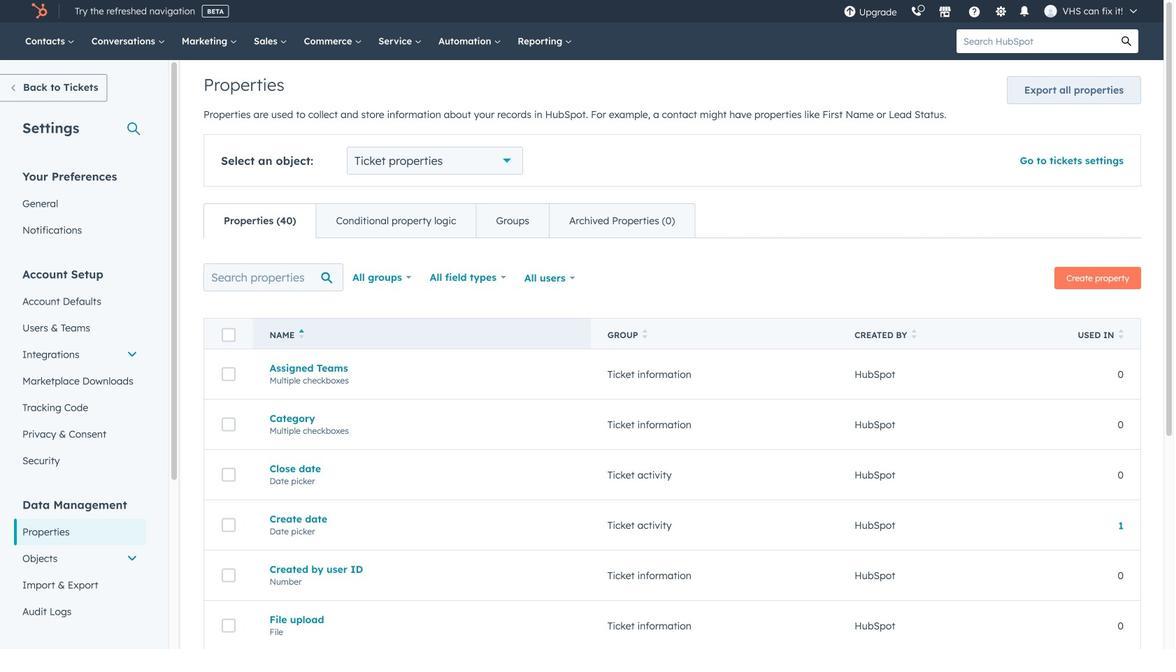 Task type: describe. For each thing, give the bounding box(es) containing it.
Search search field
[[204, 264, 343, 292]]

data management element
[[14, 498, 146, 626]]

marketplaces image
[[939, 6, 952, 19]]

2 press to sort. image from the left
[[1119, 329, 1124, 339]]

account setup element
[[14, 267, 146, 475]]

ascending sort. press to sort descending. image
[[299, 329, 304, 339]]

your preferences element
[[14, 169, 146, 244]]

Search HubSpot search field
[[957, 29, 1115, 53]]

2 press to sort. element from the left
[[912, 329, 917, 341]]



Task type: locate. For each thing, give the bounding box(es) containing it.
1 horizontal spatial press to sort. image
[[1119, 329, 1124, 339]]

press to sort. image
[[643, 329, 648, 339], [1119, 329, 1124, 339]]

press to sort. image
[[912, 329, 917, 339]]

1 horizontal spatial press to sort. element
[[912, 329, 917, 341]]

tab panel
[[204, 238, 1142, 650]]

0 horizontal spatial press to sort. image
[[643, 329, 648, 339]]

terry turtle image
[[1045, 5, 1057, 17]]

tab list
[[204, 204, 696, 239]]

3 press to sort. element from the left
[[1119, 329, 1124, 341]]

1 press to sort. image from the left
[[643, 329, 648, 339]]

ascending sort. press to sort descending. element
[[299, 329, 304, 341]]

0 horizontal spatial press to sort. element
[[643, 329, 648, 341]]

menu
[[837, 0, 1147, 22]]

1 press to sort. element from the left
[[643, 329, 648, 341]]

2 horizontal spatial press to sort. element
[[1119, 329, 1124, 341]]

press to sort. element
[[643, 329, 648, 341], [912, 329, 917, 341], [1119, 329, 1124, 341]]



Task type: vqa. For each thing, say whether or not it's contained in the screenshot.
top get
no



